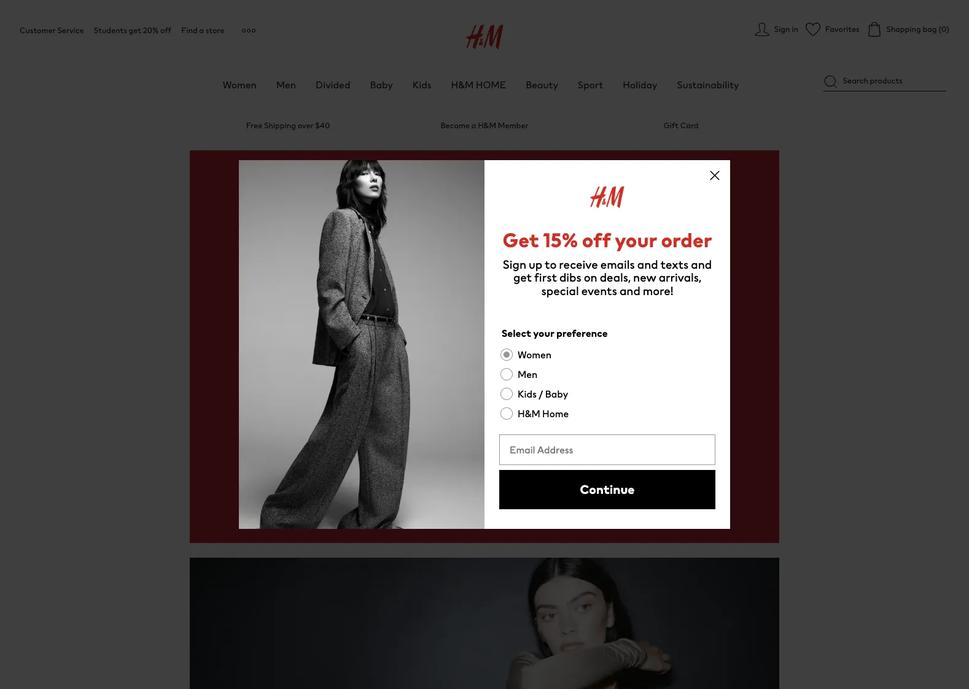 Task type: locate. For each thing, give the bounding box(es) containing it.
today
[[452, 274, 488, 287]]

shopping bag (0) link
[[867, 22, 949, 37]]

up
[[290, 325, 325, 363]]

0 horizontal spatial a
[[199, 25, 204, 36]]

for
[[434, 392, 448, 407], [532, 392, 546, 407]]

men
[[276, 77, 296, 92]]

1 vertical spatial off
[[421, 325, 459, 363]]

sale
[[572, 365, 588, 377]]

for for android
[[532, 392, 546, 407]]

for left android
[[532, 392, 546, 407]]

$40
[[315, 120, 330, 131]]

find a store link
[[181, 25, 224, 36]]

0 horizontal spatial get
[[129, 25, 141, 36]]

2 for from the left
[[532, 392, 546, 407]]

shopping
[[887, 23, 921, 35]]

off inside header.primary.navigation element
[[160, 25, 171, 36]]

a inside header.primary.navigation element
[[199, 25, 204, 36]]

download down it on the left bottom
[[384, 392, 432, 407]]

download down start
[[482, 392, 530, 407]]

download left it on the left bottom
[[363, 365, 403, 377]]

download
[[363, 365, 403, 377], [384, 392, 432, 407], [482, 392, 530, 407]]

favorites
[[825, 23, 860, 35]]

0 horizontal spatial off
[[160, 25, 171, 36]]

1 horizontal spatial off
[[421, 325, 459, 363]]

1 horizontal spatial h&m
[[478, 120, 496, 131]]

gift
[[664, 120, 679, 131]]

h&m left member
[[478, 120, 496, 131]]

sustainability
[[677, 77, 739, 92]]

1 vertical spatial h&m
[[478, 120, 496, 131]]

h&m up ever
[[565, 325, 627, 363]]

0 vertical spatial off
[[160, 25, 171, 36]]

shipping
[[264, 120, 296, 131]]

off up and
[[421, 325, 459, 363]]

download it now and get a head start on our biggest sale ever
[[363, 365, 607, 377]]

home
[[476, 77, 506, 92]]

sale
[[504, 296, 556, 333]]

60%
[[363, 325, 416, 363]]

on
[[514, 365, 524, 377]]

app
[[632, 325, 679, 363]]

h&m
[[451, 77, 474, 92], [478, 120, 496, 131], [565, 325, 627, 363]]

h&m image
[[466, 25, 503, 49]]

customer service
[[20, 25, 84, 36]]

1 vertical spatial get
[[449, 365, 462, 377]]

off for 20%
[[160, 25, 171, 36]]

0 horizontal spatial for
[[434, 392, 448, 407]]

a right find
[[199, 25, 204, 36]]

get
[[129, 25, 141, 36], [449, 365, 462, 377]]

h&m left the home
[[451, 77, 474, 92]]

beauty
[[526, 77, 558, 92]]

start
[[493, 365, 512, 377]]

off right 20%
[[160, 25, 171, 36]]

member
[[498, 120, 529, 131]]

download for ios
[[384, 392, 466, 407]]

2 horizontal spatial a
[[471, 120, 476, 131]]

divided
[[316, 77, 350, 92]]

sign in
[[774, 23, 798, 35]]

free shipping over $40 link
[[246, 120, 330, 131]]

customer service link
[[20, 25, 84, 36]]

1 horizontal spatial for
[[532, 392, 546, 407]]

is
[[465, 325, 483, 363]]

in right is
[[488, 325, 511, 363]]

in
[[792, 23, 798, 35], [488, 325, 511, 363]]

become a h&m member
[[441, 120, 529, 131]]

free
[[246, 120, 262, 131]]

find
[[181, 25, 198, 36]]

0 horizontal spatial h&m
[[451, 77, 474, 92]]

a
[[199, 25, 204, 36], [471, 120, 476, 131], [464, 365, 469, 377]]

to
[[330, 325, 357, 363]]

0 vertical spatial get
[[129, 25, 141, 36]]

download for android link
[[476, 389, 590, 410]]

2 horizontal spatial h&m
[[565, 325, 627, 363]]

0 vertical spatial a
[[199, 25, 204, 36]]

a left head
[[464, 365, 469, 377]]

up to 60% off is in the h&m app
[[290, 325, 679, 363]]

sustainability link
[[677, 77, 739, 92]]

in right sign
[[792, 23, 798, 35]]

get left 20%
[[129, 25, 141, 36]]

it
[[405, 365, 411, 377]]

a right become
[[471, 120, 476, 131]]

students
[[94, 25, 127, 36]]

now
[[413, 365, 430, 377]]

1 horizontal spatial in
[[792, 23, 798, 35]]

for left "ios" in the bottom of the page
[[434, 392, 448, 407]]

service
[[57, 25, 84, 36]]

off
[[160, 25, 171, 36], [421, 325, 459, 363]]

winter
[[413, 296, 498, 333]]

0 vertical spatial in
[[792, 23, 798, 35]]

get inside header.primary.navigation element
[[129, 25, 141, 36]]

beauty link
[[526, 77, 558, 92]]

1 vertical spatial in
[[488, 325, 511, 363]]

head
[[471, 365, 491, 377]]

1 horizontal spatial a
[[464, 365, 469, 377]]

download for android
[[482, 392, 585, 407]]

header.primary.navigation element
[[20, 10, 969, 92]]

get right and
[[449, 365, 462, 377]]

sign in button
[[755, 22, 798, 37]]

sign
[[774, 23, 790, 35]]

become a h&m member link
[[441, 120, 529, 131]]

early
[[470, 286, 501, 299]]

0 vertical spatial h&m
[[451, 77, 474, 92]]

1 vertical spatial a
[[471, 120, 476, 131]]

1 for from the left
[[434, 392, 448, 407]]



Task type: describe. For each thing, give the bounding box(es) containing it.
kids
[[413, 77, 432, 92]]

store
[[206, 25, 224, 36]]

free shipping over $40
[[246, 120, 330, 131]]

sport
[[578, 77, 603, 92]]

in inside button
[[792, 23, 798, 35]]

gift card link
[[664, 120, 699, 131]]

favorites link
[[806, 22, 860, 37]]

ever
[[590, 365, 607, 377]]

campaign image image
[[190, 558, 779, 690]]

a for h&m
[[471, 120, 476, 131]]

for for ios
[[434, 392, 448, 407]]

find a store
[[181, 25, 224, 36]]

20%
[[143, 25, 159, 36]]

baby
[[370, 77, 393, 92]]

0 horizontal spatial in
[[488, 325, 511, 363]]

download for download for ios
[[384, 392, 432, 407]]

customer
[[20, 25, 56, 36]]

2 vertical spatial h&m
[[565, 325, 627, 363]]

women link
[[223, 77, 257, 92]]

women
[[223, 77, 257, 92]]

the
[[516, 325, 559, 363]]

our
[[526, 365, 539, 377]]

h&m home
[[451, 77, 506, 92]]

and
[[432, 365, 447, 377]]

holiday link
[[623, 77, 657, 92]]

1 horizontal spatial get
[[449, 365, 462, 377]]

students get 20% off link
[[94, 25, 171, 36]]

download for ios link
[[379, 389, 472, 410]]

off for 60%
[[421, 325, 459, 363]]

only
[[491, 274, 517, 287]]

winter sale
[[413, 296, 556, 333]]

download for download for android
[[482, 392, 530, 407]]

kids link
[[413, 77, 432, 92]]

men link
[[276, 77, 296, 92]]

android
[[548, 392, 585, 407]]

download for download it now and get a head start on our biggest sale ever
[[363, 365, 403, 377]]

(0)
[[939, 23, 949, 35]]

h&m inside header.primary.navigation element
[[451, 77, 474, 92]]

unlock
[[425, 286, 466, 299]]

gift card
[[664, 120, 699, 131]]

become
[[441, 120, 470, 131]]

over
[[298, 120, 314, 131]]

card
[[680, 120, 699, 131]]

sport link
[[578, 77, 603, 92]]

access
[[505, 286, 544, 299]]

shopping bag (0)
[[887, 23, 949, 35]]

h&m home link
[[451, 77, 506, 92]]

a for store
[[199, 25, 204, 36]]

today only unlock early access
[[425, 274, 544, 299]]

2 vertical spatial a
[[464, 365, 469, 377]]

baby link
[[370, 77, 393, 92]]

students get 20% off
[[94, 25, 171, 36]]

holiday
[[623, 77, 657, 92]]

biggest
[[541, 365, 570, 377]]

ios
[[450, 392, 466, 407]]

divided link
[[316, 77, 350, 92]]

bag
[[923, 23, 937, 35]]



Task type: vqa. For each thing, say whether or not it's contained in the screenshot.
our
yes



